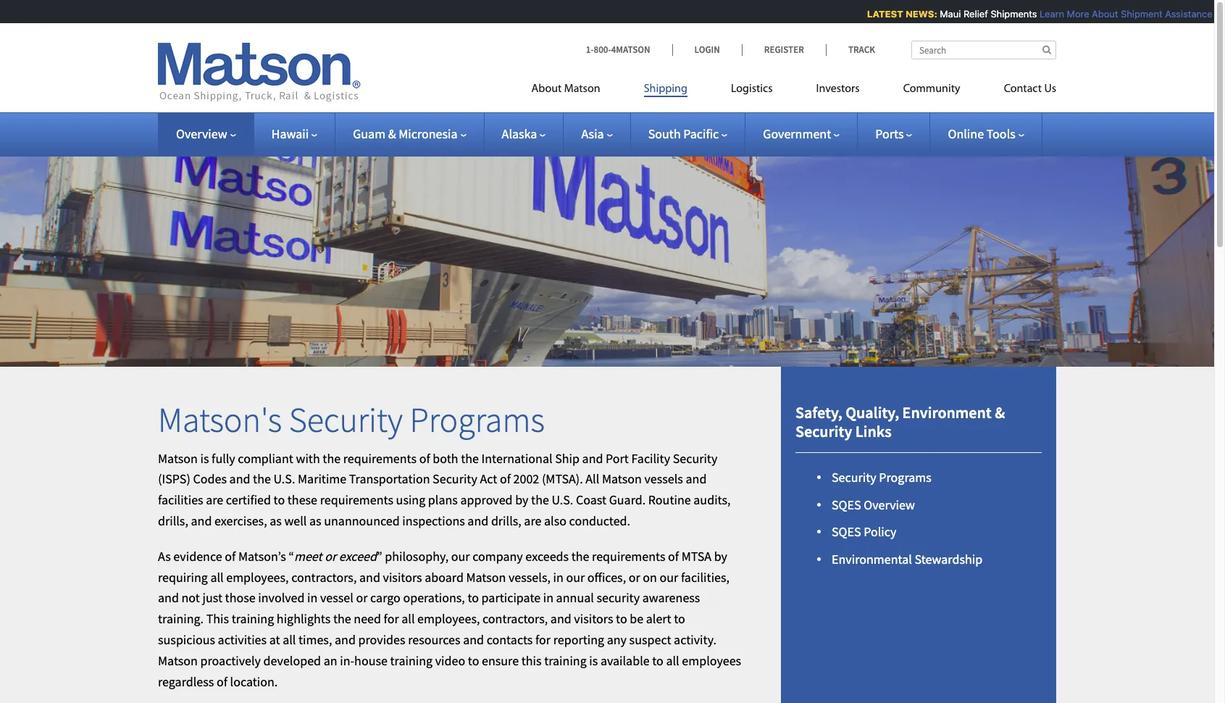 Task type: describe. For each thing, give the bounding box(es) containing it.
by inside " philosophy, our company exceeds the requirements of mtsa by requiring all employees, contractors, and visitors aboard matson vessels, in our offices, or on our facilities, and not just those involved in vessel or cargo operations, to participate in annual security awareness training. this training highlights the need for all employees, contractors, and visitors to be alert to suspicious activities at all times, and provides resources and contacts for reporting any suspect activity. matson proactively developed an in-house training video to ensure this training is available to all employees regardless of location.
[[715, 548, 728, 565]]

banner image
[[0, 133, 1215, 367]]

requirements for operations,
[[592, 548, 666, 565]]

all
[[586, 471, 600, 488]]

contact us
[[1004, 83, 1057, 95]]

1 horizontal spatial about
[[1086, 8, 1112, 20]]

guam & micronesia link
[[353, 125, 467, 142]]

1 horizontal spatial contractors,
[[483, 611, 548, 627]]

matson's
[[158, 398, 282, 442]]

exceeds
[[526, 548, 569, 565]]

reporting
[[554, 631, 605, 648]]

1 vertical spatial requirements
[[320, 492, 394, 508]]

news:
[[900, 8, 932, 20]]

1-
[[586, 43, 594, 56]]

offices,
[[588, 569, 626, 586]]

or left on
[[629, 569, 641, 586]]

and left not
[[158, 590, 179, 606]]

matson is fully compliant with the requirements of both the international ship and port facility security (isps) codes and the u.s. maritime transportation security act of 2002 (mtsa). all matson vessels and facilities are certified to these requirements using plans approved by the u.s. coast guard. routine audits, drills, and exercises, as well as unannounced inspections and drills, are also conducted.
[[158, 450, 731, 529]]

to right alert
[[674, 611, 686, 627]]

codes
[[193, 471, 227, 488]]

of right act
[[500, 471, 511, 488]]

us
[[1045, 83, 1057, 95]]

all down "operations,"
[[402, 611, 415, 627]]

cargo
[[370, 590, 401, 606]]

hawaii link
[[272, 125, 318, 142]]

1 as from the left
[[270, 513, 282, 529]]

tools
[[987, 125, 1016, 142]]

routine
[[649, 492, 691, 508]]

1-800-4matson
[[586, 43, 651, 56]]

matson down company
[[466, 569, 506, 586]]

in up highlights
[[307, 590, 318, 606]]

alert
[[646, 611, 672, 627]]

activities
[[218, 631, 267, 648]]

ports
[[876, 125, 904, 142]]

sqes for sqes overview
[[832, 496, 862, 513]]

fully
[[212, 450, 235, 467]]

2 as from the left
[[310, 513, 322, 529]]

ports link
[[876, 125, 913, 142]]

1 horizontal spatial u.s.
[[552, 492, 574, 508]]

matson up "regardless"
[[158, 652, 198, 669]]

about matson link
[[532, 76, 622, 106]]

proactively
[[200, 652, 261, 669]]

0 horizontal spatial are
[[206, 492, 223, 508]]

1 vertical spatial employees,
[[418, 611, 480, 627]]

security up with
[[289, 398, 403, 442]]

community link
[[882, 76, 983, 106]]

0 vertical spatial visitors
[[383, 569, 422, 586]]

of down proactively
[[217, 673, 228, 690]]

video
[[435, 652, 466, 669]]

company
[[473, 548, 523, 565]]

the down compliant
[[253, 471, 271, 488]]

facility
[[632, 450, 671, 467]]

relief
[[958, 8, 982, 20]]

this
[[522, 652, 542, 669]]

sqes for sqes policy
[[832, 524, 862, 540]]

available
[[601, 652, 650, 669]]

as
[[158, 548, 171, 565]]

1 vertical spatial visitors
[[574, 611, 614, 627]]

matson up (isps)
[[158, 450, 198, 467]]

and down annual
[[551, 611, 572, 627]]

environment
[[903, 402, 992, 423]]

online tools link
[[949, 125, 1025, 142]]

top menu navigation
[[532, 76, 1057, 106]]

provides
[[358, 631, 406, 648]]

" philosophy, our company exceeds the requirements of mtsa by requiring all employees, contractors, and visitors aboard matson vessels, in our offices, or on our facilities, and not just those involved in vessel or cargo operations, to participate in annual security awareness training. this training highlights the need for all employees, contractors, and visitors to be alert to suspicious activities at all times, and provides resources and contacts for reporting any suspect activity. matson proactively developed an in-house training video to ensure this training is available to all employees regardless of location.
[[158, 548, 742, 690]]

latest
[[861, 8, 897, 20]]

register link
[[742, 43, 826, 56]]

shipment
[[1115, 8, 1157, 20]]

1 drills, from the left
[[158, 513, 188, 529]]

0 horizontal spatial u.s.
[[274, 471, 295, 488]]

shipping link
[[622, 76, 710, 106]]

guard.
[[609, 492, 646, 508]]

search image
[[1043, 45, 1052, 54]]

plans
[[428, 492, 458, 508]]

micronesia
[[399, 125, 458, 142]]

2 horizontal spatial our
[[660, 569, 679, 586]]

latest news: maui relief shipments learn more about shipment assistance or c
[[861, 8, 1226, 20]]

requirements for to
[[343, 450, 417, 467]]

just
[[203, 590, 223, 606]]

matson's security programs
[[158, 398, 545, 442]]

compliant
[[238, 450, 294, 467]]

also
[[544, 513, 567, 529]]

asia link
[[582, 125, 613, 142]]

safety, quality, environment & security links
[[796, 402, 1006, 442]]

contacts
[[487, 631, 533, 648]]

using
[[396, 492, 426, 508]]

0 horizontal spatial programs
[[410, 398, 545, 442]]

activity.
[[674, 631, 717, 648]]

developed
[[264, 652, 321, 669]]

the up 'maritime'
[[323, 450, 341, 467]]

the down 'vessel'
[[333, 611, 351, 627]]

maritime
[[298, 471, 347, 488]]

employees
[[682, 652, 742, 669]]

security up sqes overview
[[832, 469, 877, 486]]

requiring
[[158, 569, 208, 586]]

in-
[[340, 652, 355, 669]]

sqes policy link
[[832, 524, 897, 540]]

or left c
[[1209, 8, 1218, 20]]

1 horizontal spatial are
[[524, 513, 542, 529]]

& inside safety, quality, environment & security links
[[995, 402, 1006, 423]]

and down 'approved'
[[468, 513, 489, 529]]

0 vertical spatial contractors,
[[292, 569, 357, 586]]

or up need
[[356, 590, 368, 606]]

and down facilities
[[191, 513, 212, 529]]

audits,
[[694, 492, 731, 508]]

security down both at the bottom of page
[[433, 471, 478, 488]]

shipping
[[644, 83, 688, 95]]

government link
[[764, 125, 840, 142]]

the right both at the bottom of page
[[461, 450, 479, 467]]

of left mtsa
[[668, 548, 679, 565]]

login link
[[672, 43, 742, 56]]

location.
[[230, 673, 278, 690]]

act
[[480, 471, 498, 488]]

assistance
[[1159, 8, 1207, 20]]

at
[[269, 631, 280, 648]]

"
[[377, 548, 383, 565]]

0 horizontal spatial our
[[451, 548, 470, 565]]

community
[[904, 83, 961, 95]]

meet
[[294, 548, 322, 565]]

register
[[765, 43, 805, 56]]

operations,
[[403, 590, 465, 606]]

to left participate
[[468, 590, 479, 606]]

any
[[607, 631, 627, 648]]

in down exceeds
[[553, 569, 564, 586]]

training.
[[158, 611, 204, 627]]



Task type: vqa. For each thing, say whether or not it's contained in the screenshot.
unannounced
yes



Task type: locate. For each thing, give the bounding box(es) containing it.
overview link
[[176, 125, 236, 142]]

2 horizontal spatial training
[[545, 652, 587, 669]]

about inside top menu "navigation"
[[532, 83, 562, 95]]

matson down 1-
[[565, 83, 601, 95]]

logistics link
[[710, 76, 795, 106]]

environmental stewardship link
[[832, 551, 983, 568]]

2 vertical spatial requirements
[[592, 548, 666, 565]]

to inside matson is fully compliant with the requirements of both the international ship and port facility security (isps) codes and the u.s. maritime transportation security act of 2002 (mtsa). all matson vessels and facilities are certified to these requirements using plans approved by the u.s. coast guard. routine audits, drills, and exercises, as well as unannounced inspections and drills, are also conducted.
[[274, 492, 285, 508]]

security left links
[[796, 422, 853, 442]]

both
[[433, 450, 459, 467]]

alaska
[[502, 125, 537, 142]]

the down 2002
[[531, 492, 549, 508]]

track
[[849, 43, 876, 56]]

south pacific link
[[649, 125, 728, 142]]

0 vertical spatial for
[[384, 611, 399, 627]]

sqes overview
[[832, 496, 916, 513]]

1 vertical spatial sqes
[[832, 524, 862, 540]]

port
[[606, 450, 629, 467]]

facilities
[[158, 492, 203, 508]]

0 vertical spatial employees,
[[226, 569, 289, 586]]

1 horizontal spatial as
[[310, 513, 322, 529]]

0 vertical spatial is
[[200, 450, 209, 467]]

not
[[182, 590, 200, 606]]

security inside safety, quality, environment & security links
[[796, 422, 853, 442]]

our up annual
[[566, 569, 585, 586]]

annual
[[556, 590, 594, 606]]

sqes up sqes policy link at the bottom right
[[832, 496, 862, 513]]

or right 'meet'
[[325, 548, 337, 565]]

to left these
[[274, 492, 285, 508]]

1 vertical spatial u.s.
[[552, 492, 574, 508]]

1 horizontal spatial &
[[995, 402, 1006, 423]]

sqes overview link
[[832, 496, 916, 513]]

online
[[949, 125, 984, 142]]

on
[[643, 569, 657, 586]]

environmental
[[832, 551, 913, 568]]

0 horizontal spatial &
[[388, 125, 396, 142]]

international
[[482, 450, 553, 467]]

0 horizontal spatial for
[[384, 611, 399, 627]]

1 horizontal spatial is
[[590, 652, 598, 669]]

matson down the port
[[602, 471, 642, 488]]

training up activities
[[232, 611, 274, 627]]

and up in-
[[335, 631, 356, 648]]

for down cargo
[[384, 611, 399, 627]]

unannounced
[[324, 513, 400, 529]]

transportation
[[349, 471, 430, 488]]

0 vertical spatial by
[[516, 492, 529, 508]]

overview inside safety, quality, environment & security links section
[[864, 496, 916, 513]]

contractors, down participate
[[483, 611, 548, 627]]

sqes
[[832, 496, 862, 513], [832, 524, 862, 540]]

links
[[856, 422, 892, 442]]

and up 'all'
[[583, 450, 604, 467]]

employees,
[[226, 569, 289, 586], [418, 611, 480, 627]]

aboard
[[425, 569, 464, 586]]

all up "just"
[[211, 569, 224, 586]]

safety,
[[796, 402, 843, 423]]

for up this
[[536, 631, 551, 648]]

& right environment
[[995, 402, 1006, 423]]

in left annual
[[544, 590, 554, 606]]

about right more
[[1086, 8, 1112, 20]]

as
[[270, 513, 282, 529], [310, 513, 322, 529]]

is left fully
[[200, 450, 209, 467]]

0 vertical spatial overview
[[176, 125, 227, 142]]

to down suspect
[[653, 652, 664, 669]]

0 vertical spatial programs
[[410, 398, 545, 442]]

1 sqes from the top
[[832, 496, 862, 513]]

0 vertical spatial are
[[206, 492, 223, 508]]

2 drills, from the left
[[491, 513, 522, 529]]

resources
[[408, 631, 461, 648]]

0 horizontal spatial by
[[516, 492, 529, 508]]

0 horizontal spatial about
[[532, 83, 562, 95]]

drills, down 'approved'
[[491, 513, 522, 529]]

training down reporting
[[545, 652, 587, 669]]

contractors, up 'vessel'
[[292, 569, 357, 586]]

blue matson logo with ocean, shipping, truck, rail and logistics written beneath it. image
[[158, 43, 361, 102]]

requirements inside " philosophy, our company exceeds the requirements of mtsa by requiring all employees, contractors, and visitors aboard matson vessels, in our offices, or on our facilities, and not just those involved in vessel or cargo operations, to participate in annual security awareness training. this training highlights the need for all employees, contractors, and visitors to be alert to suspicious activities at all times, and provides resources and contacts for reporting any suspect activity. matson proactively developed an in-house training video to ensure this training is available to all employees regardless of location.
[[592, 548, 666, 565]]

exceed
[[339, 548, 377, 565]]

approved
[[461, 492, 513, 508]]

0 horizontal spatial training
[[232, 611, 274, 627]]

asia
[[582, 125, 604, 142]]

1-800-4matson link
[[586, 43, 672, 56]]

south pacific
[[649, 125, 719, 142]]

1 horizontal spatial employees,
[[418, 611, 480, 627]]

1 vertical spatial contractors,
[[483, 611, 548, 627]]

0 horizontal spatial as
[[270, 513, 282, 529]]

security
[[289, 398, 403, 442], [796, 422, 853, 442], [673, 450, 718, 467], [832, 469, 877, 486], [433, 471, 478, 488]]

be
[[630, 611, 644, 627]]

are down codes
[[206, 492, 223, 508]]

1 horizontal spatial programs
[[880, 469, 932, 486]]

inspections
[[403, 513, 465, 529]]

0 vertical spatial about
[[1086, 8, 1112, 20]]

0 horizontal spatial visitors
[[383, 569, 422, 586]]

1 vertical spatial for
[[536, 631, 551, 648]]

sqes policy
[[832, 524, 897, 540]]

u.s. down (mtsa).
[[552, 492, 574, 508]]

policy
[[864, 524, 897, 540]]

as right well at the left bottom of the page
[[310, 513, 322, 529]]

1 horizontal spatial for
[[536, 631, 551, 648]]

to left be
[[616, 611, 628, 627]]

0 horizontal spatial drills,
[[158, 513, 188, 529]]

as left well at the left bottom of the page
[[270, 513, 282, 529]]

0 vertical spatial &
[[388, 125, 396, 142]]

suspect
[[630, 631, 672, 648]]

contact
[[1004, 83, 1042, 95]]

quality,
[[846, 402, 900, 423]]

is down reporting
[[590, 652, 598, 669]]

1 horizontal spatial by
[[715, 548, 728, 565]]

the right exceeds
[[572, 548, 590, 565]]

and up audits,
[[686, 471, 707, 488]]

of left both at the bottom of page
[[419, 450, 430, 467]]

drills,
[[158, 513, 188, 529], [491, 513, 522, 529]]

(mtsa).
[[542, 471, 583, 488]]

1 vertical spatial programs
[[880, 469, 932, 486]]

matson
[[565, 83, 601, 95], [158, 450, 198, 467], [602, 471, 642, 488], [466, 569, 506, 586], [158, 652, 198, 669]]

to right video
[[468, 652, 479, 669]]

about up alaska link on the left
[[532, 83, 562, 95]]

training down resources at the left bottom of the page
[[390, 652, 433, 669]]

and up video
[[463, 631, 484, 648]]

0 horizontal spatial overview
[[176, 125, 227, 142]]

2 sqes from the top
[[832, 524, 862, 540]]

suspicious
[[158, 631, 215, 648]]

these
[[288, 492, 318, 508]]

is inside matson is fully compliant with the requirements of both the international ship and port facility security (isps) codes and the u.s. maritime transportation security act of 2002 (mtsa). all matson vessels and facilities are certified to these requirements using plans approved by the u.s. coast guard. routine audits, drills, and exercises, as well as unannounced inspections and drills, are also conducted.
[[200, 450, 209, 467]]

about
[[1086, 8, 1112, 20], [532, 83, 562, 95]]

1 vertical spatial &
[[995, 402, 1006, 423]]

0 horizontal spatial contractors,
[[292, 569, 357, 586]]

of left matson's
[[225, 548, 236, 565]]

0 vertical spatial requirements
[[343, 450, 417, 467]]

an
[[324, 652, 338, 669]]

this
[[206, 611, 229, 627]]

and up the certified on the left
[[229, 471, 250, 488]]

matson inside top menu "navigation"
[[565, 83, 601, 95]]

vessels
[[645, 471, 684, 488]]

about matson
[[532, 83, 601, 95]]

"
[[289, 548, 294, 565]]

programs inside safety, quality, environment & security links section
[[880, 469, 932, 486]]

ensure
[[482, 652, 519, 669]]

are
[[206, 492, 223, 508], [524, 513, 542, 529]]

logistics
[[731, 83, 773, 95]]

&
[[388, 125, 396, 142], [995, 402, 1006, 423]]

hawaii
[[272, 125, 309, 142]]

Search search field
[[912, 41, 1057, 59]]

more
[[1061, 8, 1083, 20]]

coast
[[576, 492, 607, 508]]

0 horizontal spatial employees,
[[226, 569, 289, 586]]

requirements up unannounced
[[320, 492, 394, 508]]

ship
[[555, 450, 580, 467]]

1 horizontal spatial our
[[566, 569, 585, 586]]

our right on
[[660, 569, 679, 586]]

and down "
[[360, 569, 381, 586]]

1 vertical spatial is
[[590, 652, 598, 669]]

in
[[553, 569, 564, 586], [307, 590, 318, 606], [544, 590, 554, 606]]

employees, down matson's
[[226, 569, 289, 586]]

1 vertical spatial about
[[532, 83, 562, 95]]

visitors down philosophy,
[[383, 569, 422, 586]]

sqes left policy
[[832, 524, 862, 540]]

1 horizontal spatial training
[[390, 652, 433, 669]]

0 vertical spatial u.s.
[[274, 471, 295, 488]]

1 vertical spatial by
[[715, 548, 728, 565]]

evidence
[[174, 548, 222, 565]]

by down 2002
[[516, 492, 529, 508]]

our up the aboard
[[451, 548, 470, 565]]

philosophy,
[[385, 548, 449, 565]]

u.s.
[[274, 471, 295, 488], [552, 492, 574, 508]]

requirements up transportation
[[343, 450, 417, 467]]

by inside matson is fully compliant with the requirements of both the international ship and port facility security (isps) codes and the u.s. maritime transportation security act of 2002 (mtsa). all matson vessels and facilities are certified to these requirements using plans approved by the u.s. coast guard. routine audits, drills, and exercises, as well as unannounced inspections and drills, are also conducted.
[[516, 492, 529, 508]]

learn
[[1034, 8, 1058, 20]]

requirements up on
[[592, 548, 666, 565]]

1 horizontal spatial visitors
[[574, 611, 614, 627]]

security up vessels
[[673, 450, 718, 467]]

visitors up reporting
[[574, 611, 614, 627]]

overview
[[176, 125, 227, 142], [864, 496, 916, 513]]

u.s. up these
[[274, 471, 295, 488]]

1 vertical spatial are
[[524, 513, 542, 529]]

need
[[354, 611, 381, 627]]

0 vertical spatial sqes
[[832, 496, 862, 513]]

security
[[597, 590, 640, 606]]

1 vertical spatial overview
[[864, 496, 916, 513]]

programs up both at the bottom of page
[[410, 398, 545, 442]]

drills, down facilities
[[158, 513, 188, 529]]

online tools
[[949, 125, 1016, 142]]

house
[[355, 652, 388, 669]]

matson's
[[238, 548, 286, 565]]

1 horizontal spatial drills,
[[491, 513, 522, 529]]

programs up sqes overview
[[880, 469, 932, 486]]

investors link
[[795, 76, 882, 106]]

maui
[[934, 8, 955, 20]]

by right mtsa
[[715, 548, 728, 565]]

is inside " philosophy, our company exceeds the requirements of mtsa by requiring all employees, contractors, and visitors aboard matson vessels, in our offices, or on our facilities, and not just those involved in vessel or cargo operations, to participate in annual security awareness training. this training highlights the need for all employees, contractors, and visitors to be alert to suspicious activities at all times, and provides resources and contacts for reporting any suspect activity. matson proactively developed an in-house training video to ensure this training is available to all employees regardless of location.
[[590, 652, 598, 669]]

safety, quality, environment & security links section
[[763, 367, 1075, 703]]

& right guam
[[388, 125, 396, 142]]

are left also
[[524, 513, 542, 529]]

0 horizontal spatial is
[[200, 450, 209, 467]]

login
[[695, 43, 720, 56]]

2002
[[514, 471, 540, 488]]

highlights
[[277, 611, 331, 627]]

employees, up resources at the left bottom of the page
[[418, 611, 480, 627]]

for
[[384, 611, 399, 627], [536, 631, 551, 648]]

1 horizontal spatial overview
[[864, 496, 916, 513]]

security programs link
[[832, 469, 932, 486]]

requirements
[[343, 450, 417, 467], [320, 492, 394, 508], [592, 548, 666, 565]]

security programs
[[832, 469, 932, 486]]

and
[[583, 450, 604, 467], [229, 471, 250, 488], [686, 471, 707, 488], [191, 513, 212, 529], [468, 513, 489, 529], [360, 569, 381, 586], [158, 590, 179, 606], [551, 611, 572, 627], [335, 631, 356, 648], [463, 631, 484, 648]]

investors
[[817, 83, 860, 95]]

all down activity. on the right of page
[[667, 652, 680, 669]]

None search field
[[912, 41, 1057, 59]]

all right 'at'
[[283, 631, 296, 648]]



